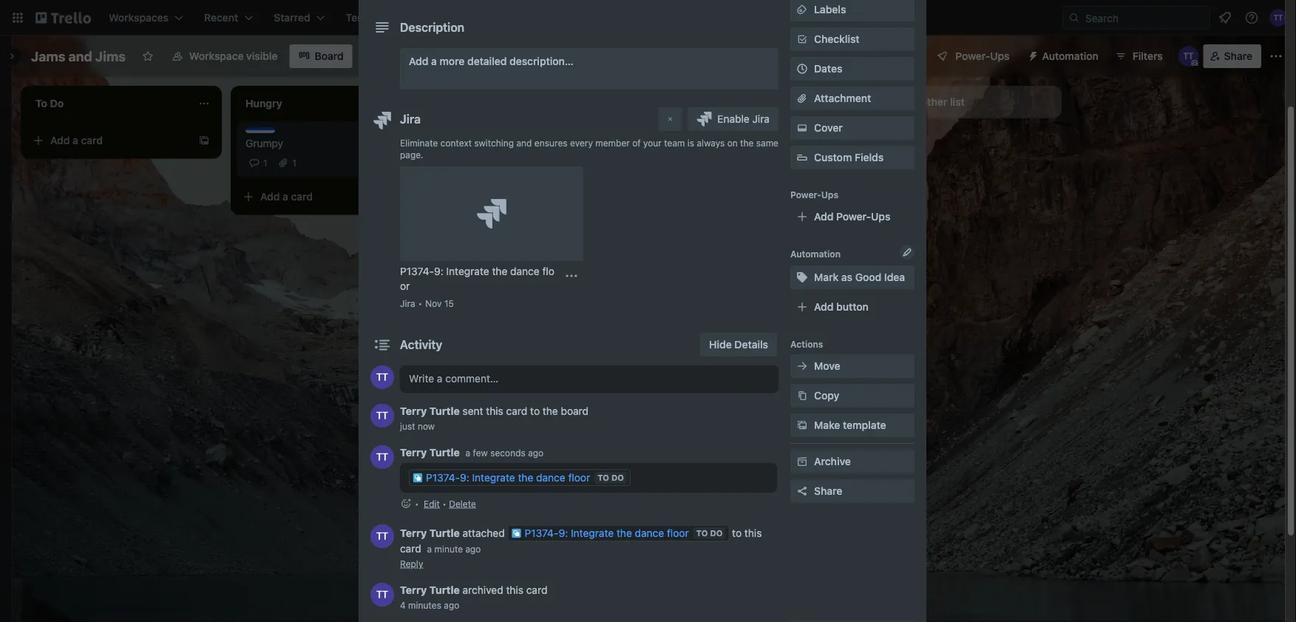 Task type: vqa. For each thing, say whether or not it's contained in the screenshot.
Turtle inside the 'TERRY TURTLE ARCHIVED THIS CARD 4 MINUTES AGO'
yes



Task type: locate. For each thing, give the bounding box(es) containing it.
0 horizontal spatial floor
[[568, 472, 590, 484]]

power- down custom at the top right of page
[[791, 189, 822, 200]]

0 vertical spatial p1374-
[[400, 265, 434, 277]]

1 horizontal spatial terry turtle (terryturtle) image
[[1270, 9, 1288, 27]]

checklist link
[[791, 27, 915, 51]]

of
[[633, 138, 641, 148]]

2 horizontal spatial ago
[[528, 448, 544, 458]]

idea
[[885, 271, 906, 283]]

description
[[400, 20, 465, 34]]

terry down add reaction icon
[[400, 527, 427, 539]]

0 vertical spatial do
[[612, 473, 624, 483]]

sm image down the actions
[[795, 359, 810, 374]]

terry turtle (terryturtle) image
[[1270, 9, 1288, 27], [1179, 46, 1200, 67]]

2 vertical spatial power-
[[837, 210, 871, 223]]

2 vertical spatial p1374-
[[525, 527, 559, 539]]

0 horizontal spatial ago
[[444, 600, 460, 610]]

as
[[842, 271, 853, 283]]

2 terry from the top
[[400, 446, 427, 459]]

terry inside terry turtle sent this card to the board just now
[[400, 405, 427, 417]]

this inside terry turtle archived this card 4 minutes ago
[[506, 584, 524, 596]]

3 terry turtle (terryturtle) image from the top
[[371, 445, 394, 469]]

0 horizontal spatial share
[[814, 485, 843, 497]]

2 terry turtle (terryturtle) image from the top
[[371, 404, 394, 428]]

1 horizontal spatial power-
[[837, 210, 871, 223]]

jams and jims
[[31, 48, 126, 64]]

1 turtle from the top
[[430, 405, 460, 417]]

sm image
[[795, 32, 810, 47], [795, 121, 810, 135], [795, 418, 810, 433], [795, 454, 810, 469]]

sm image
[[795, 2, 810, 17], [1022, 44, 1043, 65], [795, 270, 810, 285], [795, 359, 810, 374], [795, 388, 810, 403]]

1 down grumpy link
[[293, 158, 297, 168]]

terry up the just now link
[[400, 405, 427, 417]]

to
[[530, 405, 540, 417], [732, 527, 742, 539]]

2 turtle from the top
[[430, 446, 460, 459]]

terry turtle (terryturtle) image for archived this card
[[371, 583, 394, 607]]

more
[[440, 55, 465, 67]]

power-ups up add another list 'button'
[[956, 50, 1010, 62]]

1 horizontal spatial 1
[[293, 158, 297, 168]]

cover
[[814, 122, 843, 134]]

1 vertical spatial and
[[517, 138, 532, 148]]

enable jira button
[[688, 107, 779, 131]]

share left the show menu icon
[[1225, 50, 1253, 62]]

sm image left checklist
[[795, 32, 810, 47]]

0 vertical spatial dance
[[510, 265, 540, 277]]

1 horizontal spatial create from template… image
[[828, 135, 840, 146]]

1 horizontal spatial ups
[[871, 210, 891, 223]]

1 horizontal spatial do
[[710, 528, 723, 538]]

9:
[[434, 265, 444, 277], [460, 472, 470, 484], [559, 527, 568, 539]]

0 vertical spatial share button
[[1204, 44, 1262, 68]]

sm image for make template
[[795, 418, 810, 433]]

1 horizontal spatial and
[[517, 138, 532, 148]]

1 vertical spatial share button
[[791, 479, 915, 503]]

turtle up 4 minutes ago link
[[430, 584, 460, 596]]

sent
[[463, 405, 483, 417]]

0 vertical spatial power-
[[956, 50, 991, 62]]

ago right seconds
[[528, 448, 544, 458]]

fields
[[855, 151, 884, 163]]

create from template… image down cover
[[828, 135, 840, 146]]

member
[[596, 138, 630, 148]]

power-ups button
[[926, 44, 1019, 68]]

4 terry turtle (terryturtle) image from the top
[[371, 524, 394, 548]]

do
[[612, 473, 624, 483], [710, 528, 723, 538]]

9: inside "p1374-9: integrate the dance flo or jira • nov 15"
[[434, 265, 444, 277]]

make template
[[814, 419, 887, 431]]

sm image right power-ups button
[[1022, 44, 1043, 65]]

integrate
[[446, 265, 489, 277], [472, 472, 515, 484], [571, 527, 614, 539]]

Board name text field
[[24, 44, 133, 68]]

4 terry from the top
[[400, 584, 427, 596]]

dates button
[[791, 57, 915, 81]]

sm image for copy
[[795, 388, 810, 403]]

create from template… image left of
[[618, 135, 630, 146]]

1 vertical spatial to do
[[697, 528, 723, 538]]

integrate inside "p1374-9: integrate the dance flo or jira • nov 15"
[[446, 265, 489, 277]]

automation button
[[1022, 44, 1108, 68]]

1 terry turtle (terryturtle) image from the top
[[371, 365, 394, 389]]

1 vertical spatial do
[[710, 528, 723, 538]]

open information menu image
[[1245, 10, 1260, 25]]

sm image inside move link
[[795, 359, 810, 374]]

attachment button
[[791, 87, 915, 110]]

sm image inside copy link
[[795, 388, 810, 403]]

p1374-9: integrate the dance floor image
[[477, 199, 507, 229]]

hide details link
[[701, 333, 777, 357]]

and inside eliminate context switching and ensures every member of your team is always on the same page.
[[517, 138, 532, 148]]

turtle
[[430, 405, 460, 417], [430, 446, 460, 459], [430, 527, 460, 539], [430, 584, 460, 596]]

2 vertical spatial this
[[506, 584, 524, 596]]

visible
[[246, 50, 278, 62]]

sm image left the copy
[[795, 388, 810, 403]]

share down archive
[[814, 485, 843, 497]]

the inside "p1374-9: integrate the dance flo or jira • nov 15"
[[492, 265, 508, 277]]

0 horizontal spatial power-
[[791, 189, 822, 200]]

make
[[814, 419, 841, 431]]

1 horizontal spatial create from template… image
[[618, 135, 630, 146]]

archived
[[463, 584, 503, 596]]

a
[[431, 55, 437, 67], [73, 134, 78, 146], [493, 134, 498, 146], [703, 134, 709, 146], [283, 190, 288, 203], [466, 448, 471, 458], [427, 544, 432, 554]]

create from template… image left grumpy
[[198, 135, 210, 146]]

labels
[[814, 3, 846, 16]]

add a more detailed description… link
[[400, 48, 779, 90]]

0 vertical spatial •
[[418, 298, 423, 308]]

ensures
[[535, 138, 568, 148]]

1 vertical spatial floor
[[667, 527, 689, 539]]

0 horizontal spatial 1
[[263, 158, 267, 168]]

terry turtle (terryturtle) image right filters
[[1179, 46, 1200, 67]]

automation up mark
[[791, 249, 841, 259]]

automation down the search icon at the top
[[1043, 50, 1099, 62]]

15
[[444, 298, 454, 308]]

sm image left labels
[[795, 2, 810, 17]]

0 vertical spatial create from template… image
[[618, 135, 630, 146]]

0 horizontal spatial ups
[[822, 189, 839, 200]]

create from template… image
[[198, 135, 210, 146], [828, 135, 840, 146]]

add a card button
[[27, 129, 192, 152], [447, 129, 612, 152], [657, 129, 823, 152], [237, 185, 402, 209]]

sm image for archive
[[795, 454, 810, 469]]

1 horizontal spatial to
[[732, 527, 742, 539]]

0 horizontal spatial share button
[[791, 479, 915, 503]]

• right edit "link"
[[442, 499, 447, 509]]

this for sent this card to the board
[[486, 405, 504, 417]]

0 vertical spatial power-ups
[[956, 50, 1010, 62]]

3 terry from the top
[[400, 527, 427, 539]]

filters button
[[1111, 44, 1168, 68]]

4 sm image from the top
[[795, 454, 810, 469]]

ups down fields
[[871, 210, 891, 223]]

0 horizontal spatial create from template… image
[[408, 191, 420, 203]]

1 vertical spatial ups
[[822, 189, 839, 200]]

5 terry turtle (terryturtle) image from the top
[[371, 583, 394, 607]]

jira down or on the top of the page
[[400, 298, 415, 308]]

turtle down the now
[[430, 446, 460, 459]]

sm image for move
[[795, 359, 810, 374]]

1 vertical spatial •
[[442, 499, 447, 509]]

0 vertical spatial share
[[1225, 50, 1253, 62]]

1 horizontal spatial floor
[[667, 527, 689, 539]]

0 horizontal spatial 9:
[[434, 265, 444, 277]]

1 vertical spatial 9:
[[460, 472, 470, 484]]

card
[[81, 134, 103, 146], [501, 134, 523, 146], [711, 134, 733, 146], [291, 190, 313, 203], [506, 405, 528, 417], [400, 543, 421, 555], [526, 584, 548, 596]]

terry up 4
[[400, 584, 427, 596]]

0 horizontal spatial to
[[598, 473, 609, 483]]

star or unstar board image
[[142, 50, 154, 62]]

0 vertical spatial to do
[[598, 473, 624, 483]]

dance
[[510, 265, 540, 277], [536, 472, 566, 484], [635, 527, 664, 539]]

1 horizontal spatial power-ups
[[956, 50, 1010, 62]]

p1374- right attached
[[525, 527, 559, 539]]

0 vertical spatial integrate
[[446, 265, 489, 277]]

sm image left archive
[[795, 454, 810, 469]]

ups up add another list 'button'
[[991, 50, 1010, 62]]

create from template… image
[[618, 135, 630, 146], [408, 191, 420, 203]]

1 vertical spatial automation
[[791, 249, 841, 259]]

power- inside button
[[956, 50, 991, 62]]

1 vertical spatial terry turtle (terryturtle) image
[[1179, 46, 1200, 67]]

card inside terry turtle sent this card to the board just now
[[506, 405, 528, 417]]

sm image inside "checklist" link
[[795, 32, 810, 47]]

or
[[400, 280, 410, 292]]

add
[[409, 55, 429, 67], [888, 96, 907, 108], [50, 134, 70, 146], [470, 134, 490, 146], [680, 134, 700, 146], [260, 190, 280, 203], [814, 210, 834, 223], [814, 301, 834, 313]]

move
[[814, 360, 841, 372]]

terry down the just now link
[[400, 446, 427, 459]]

1 vertical spatial dance
[[536, 472, 566, 484]]

1 terry from the top
[[400, 405, 427, 417]]

hide details
[[709, 338, 769, 351]]

turtle up minute on the left of the page
[[430, 527, 460, 539]]

2 horizontal spatial this
[[745, 527, 762, 539]]

sm image inside cover "link"
[[795, 121, 810, 135]]

1 sm image from the top
[[795, 32, 810, 47]]

dates
[[814, 63, 843, 75]]

power-ups
[[956, 50, 1010, 62], [791, 189, 839, 200]]

to inside terry turtle sent this card to the board just now
[[530, 405, 540, 417]]

to
[[598, 473, 609, 483], [697, 528, 708, 538]]

p1374-9: integrate the dance floor
[[426, 472, 590, 484], [525, 527, 689, 539]]

3 sm image from the top
[[795, 418, 810, 433]]

create from template… image down page.
[[408, 191, 420, 203]]

ago inside the terry turtle a few seconds ago
[[528, 448, 544, 458]]

terry turtle (terryturtle) image
[[371, 365, 394, 389], [371, 404, 394, 428], [371, 445, 394, 469], [371, 524, 394, 548], [371, 583, 394, 607]]

1 vertical spatial this
[[745, 527, 762, 539]]

sm image inside "make template" link
[[795, 418, 810, 433]]

terry turtle (terryturtle) image for sent this card to the board
[[371, 404, 394, 428]]

ago down attached
[[466, 544, 481, 554]]

share button down archive link
[[791, 479, 915, 503]]

1 vertical spatial p1374-9: integrate the dance floor
[[525, 527, 689, 539]]

1
[[263, 158, 267, 168], [293, 158, 297, 168]]

0 vertical spatial this
[[486, 405, 504, 417]]

0 vertical spatial ups
[[991, 50, 1010, 62]]

add inside 'button'
[[888, 96, 907, 108]]

2 vertical spatial 9:
[[559, 527, 568, 539]]

0 vertical spatial to
[[598, 473, 609, 483]]

sm image inside automation button
[[1022, 44, 1043, 65]]

share button down '0 notifications' image
[[1204, 44, 1262, 68]]

p1374- up edit • delete
[[426, 472, 460, 484]]

Search field
[[1081, 7, 1210, 29]]

and left ensures
[[517, 138, 532, 148]]

terry turtle (terryturtle) image for attached
[[371, 524, 394, 548]]

ups up add power-ups
[[822, 189, 839, 200]]

details
[[735, 338, 769, 351]]

1 vertical spatial to
[[732, 527, 742, 539]]

sm image left cover
[[795, 121, 810, 135]]

1 vertical spatial to
[[697, 528, 708, 538]]

sm image inside labels link
[[795, 2, 810, 17]]

1 horizontal spatial ago
[[466, 544, 481, 554]]

board
[[561, 405, 589, 417]]

is
[[688, 138, 695, 148]]

card inside terry turtle archived this card 4 minutes ago
[[526, 584, 548, 596]]

this inside terry turtle sent this card to the board just now
[[486, 405, 504, 417]]

1 create from template… image from the left
[[198, 135, 210, 146]]

2 sm image from the top
[[795, 121, 810, 135]]

2 1 from the left
[[293, 158, 297, 168]]

1 vertical spatial integrate
[[472, 472, 515, 484]]

sm image left make
[[795, 418, 810, 433]]

terry for terry turtle a few seconds ago
[[400, 446, 427, 459]]

to do
[[598, 473, 624, 483], [697, 528, 723, 538]]

a minute ago link
[[427, 544, 481, 554]]

power-
[[956, 50, 991, 62], [791, 189, 822, 200], [837, 210, 871, 223]]

2 horizontal spatial power-
[[956, 50, 991, 62]]

0 vertical spatial and
[[68, 48, 92, 64]]

power- up add another list 'button'
[[956, 50, 991, 62]]

turtle up the now
[[430, 405, 460, 417]]

attachment
[[814, 92, 872, 104]]

3 turtle from the top
[[430, 527, 460, 539]]

p1374- up or on the top of the page
[[400, 265, 434, 277]]

cover link
[[791, 116, 915, 140]]

good
[[856, 271, 882, 283]]

p1374-9: integrate the dance flo or jira • nov 15
[[400, 265, 555, 308]]

power- down custom fields button
[[837, 210, 871, 223]]

1 horizontal spatial automation
[[1043, 50, 1099, 62]]

turtle inside terry turtle sent this card to the board just now
[[430, 405, 460, 417]]

add a card
[[50, 134, 103, 146], [470, 134, 523, 146], [680, 134, 733, 146], [260, 190, 313, 203]]

1 horizontal spatial this
[[506, 584, 524, 596]]

0 horizontal spatial and
[[68, 48, 92, 64]]

0 vertical spatial automation
[[1043, 50, 1099, 62]]

0 horizontal spatial this
[[486, 405, 504, 417]]

1 down grumpy
[[263, 158, 267, 168]]

1 vertical spatial power-ups
[[791, 189, 839, 200]]

jira
[[400, 112, 421, 126], [753, 113, 770, 125], [400, 298, 415, 308]]

every
[[570, 138, 593, 148]]

template
[[843, 419, 887, 431]]

a inside the terry turtle a few seconds ago
[[466, 448, 471, 458]]

• left nov
[[418, 298, 423, 308]]

and left jims
[[68, 48, 92, 64]]

turtle for attached
[[430, 527, 460, 539]]

create button
[[429, 6, 479, 30]]

sm image left mark
[[795, 270, 810, 285]]

this
[[486, 405, 504, 417], [745, 527, 762, 539], [506, 584, 524, 596]]

0 vertical spatial floor
[[568, 472, 590, 484]]

terry inside terry turtle archived this card 4 minutes ago
[[400, 584, 427, 596]]

turtle inside terry turtle archived this card 4 minutes ago
[[430, 584, 460, 596]]

1 1 from the left
[[263, 158, 267, 168]]

1 horizontal spatial to do
[[697, 528, 723, 538]]

0 vertical spatial ago
[[528, 448, 544, 458]]

4 turtle from the top
[[430, 584, 460, 596]]

0 horizontal spatial •
[[418, 298, 423, 308]]

ago right the minutes
[[444, 600, 460, 610]]

2 vertical spatial ago
[[444, 600, 460, 610]]

on
[[728, 138, 738, 148]]

sm image inside archive link
[[795, 454, 810, 469]]

jira up same
[[753, 113, 770, 125]]

0 horizontal spatial to
[[530, 405, 540, 417]]

1 vertical spatial p1374-
[[426, 472, 460, 484]]

seconds
[[491, 448, 526, 458]]

the inside terry turtle sent this card to the board just now
[[543, 405, 558, 417]]

0 vertical spatial 9:
[[434, 265, 444, 277]]

1 horizontal spatial share button
[[1204, 44, 1262, 68]]

terry turtle (terryturtle) image right open information menu icon
[[1270, 9, 1288, 27]]

minutes
[[408, 600, 442, 610]]

4 minutes ago link
[[400, 600, 460, 610]]

2 horizontal spatial ups
[[991, 50, 1010, 62]]

•
[[418, 298, 423, 308], [442, 499, 447, 509]]

Write a comment text field
[[400, 365, 779, 392]]

0 horizontal spatial terry turtle (terryturtle) image
[[1179, 46, 1200, 67]]

description…
[[510, 55, 574, 67]]

0 vertical spatial to
[[530, 405, 540, 417]]

2 vertical spatial ups
[[871, 210, 891, 223]]

power-ups down custom at the top right of page
[[791, 189, 839, 200]]

0 horizontal spatial create from template… image
[[198, 135, 210, 146]]

to this card
[[400, 527, 762, 555]]



Task type: describe. For each thing, give the bounding box(es) containing it.
copy link
[[791, 384, 915, 408]]

0 vertical spatial p1374-9: integrate the dance floor
[[426, 472, 590, 484]]

add another list
[[888, 96, 965, 108]]

nov
[[426, 298, 442, 308]]

and inside 'text field'
[[68, 48, 92, 64]]

customize views image
[[360, 49, 375, 64]]

add inside button
[[814, 301, 834, 313]]

switching
[[474, 138, 514, 148]]

reply
[[400, 558, 423, 569]]

add another list button
[[861, 86, 1062, 118]]

grumpy
[[246, 137, 283, 149]]

team
[[664, 138, 685, 148]]

few
[[473, 448, 488, 458]]

ups inside button
[[991, 50, 1010, 62]]

copy
[[814, 389, 840, 402]]

1 vertical spatial power-
[[791, 189, 822, 200]]

0 horizontal spatial to do
[[598, 473, 624, 483]]

add a more detailed description…
[[409, 55, 574, 67]]

mark
[[814, 271, 839, 283]]

1 vertical spatial create from template… image
[[408, 191, 420, 203]]

delete
[[449, 499, 476, 509]]

just now link
[[400, 421, 435, 431]]

add power-ups
[[814, 210, 891, 223]]

context
[[441, 138, 472, 148]]

4
[[400, 600, 406, 610]]

your
[[644, 138, 662, 148]]

add button
[[814, 301, 869, 313]]

power-ups inside power-ups button
[[956, 50, 1010, 62]]

primary element
[[0, 0, 1297, 36]]

0 horizontal spatial do
[[612, 473, 624, 483]]

eliminate
[[400, 138, 438, 148]]

custom fields
[[814, 151, 884, 163]]

this inside to this card
[[745, 527, 762, 539]]

switch to… image
[[10, 10, 25, 25]]

button
[[837, 301, 869, 313]]

labels link
[[791, 0, 915, 21]]

grumpy link
[[246, 136, 417, 151]]

flo
[[543, 265, 555, 277]]

terry for terry turtle archived this card 4 minutes ago
[[400, 584, 427, 596]]

delete link
[[449, 499, 476, 509]]

detailed
[[468, 55, 507, 67]]

this for archived this card
[[506, 584, 524, 596]]

terry for terry turtle attached
[[400, 527, 427, 539]]

workspace
[[189, 50, 244, 62]]

custom fields button
[[791, 150, 915, 165]]

mark as good idea
[[814, 271, 906, 283]]

reply link
[[400, 558, 423, 569]]

sm image for automation
[[1022, 44, 1043, 65]]

workspace visible button
[[163, 44, 287, 68]]

card inside to this card
[[400, 543, 421, 555]]

enable
[[718, 113, 750, 125]]

add power-ups link
[[791, 205, 915, 229]]

dance inside "p1374-9: integrate the dance flo or jira • nov 15"
[[510, 265, 540, 277]]

0 vertical spatial terry turtle (terryturtle) image
[[1270, 9, 1288, 27]]

enable jira
[[718, 113, 770, 125]]

move link
[[791, 354, 915, 378]]

to inside to this card
[[732, 527, 742, 539]]

add reaction image
[[400, 496, 412, 511]]

custom
[[814, 151, 852, 163]]

mark as good idea button
[[791, 266, 915, 289]]

0 horizontal spatial power-ups
[[791, 189, 839, 200]]

edit link
[[424, 499, 440, 509]]

attached
[[463, 527, 505, 539]]

jira up eliminate
[[400, 112, 421, 126]]

checklist
[[814, 33, 860, 45]]

workspace visible
[[189, 50, 278, 62]]

page.
[[400, 149, 424, 160]]

1 horizontal spatial share
[[1225, 50, 1253, 62]]

create
[[438, 11, 471, 24]]

• inside "p1374-9: integrate the dance flo or jira • nov 15"
[[418, 298, 423, 308]]

1 horizontal spatial to
[[697, 528, 708, 538]]

edit
[[424, 499, 440, 509]]

terry for terry turtle sent this card to the board just now
[[400, 405, 427, 417]]

turtle for sent
[[430, 405, 460, 417]]

0 horizontal spatial automation
[[791, 249, 841, 259]]

show menu image
[[1269, 49, 1284, 64]]

1 vertical spatial ago
[[466, 544, 481, 554]]

terry turtle archived this card 4 minutes ago
[[400, 584, 548, 610]]

actions
[[791, 339, 824, 349]]

board
[[315, 50, 344, 62]]

search image
[[1069, 12, 1081, 24]]

now
[[418, 421, 435, 431]]

sm image inside mark as good idea button
[[795, 270, 810, 285]]

2 create from template… image from the left
[[828, 135, 840, 146]]

color: blue, title: none image
[[246, 127, 275, 133]]

terry turtle sent this card to the board just now
[[400, 405, 589, 431]]

ago inside terry turtle archived this card 4 minutes ago
[[444, 600, 460, 610]]

activity
[[400, 338, 443, 352]]

board link
[[290, 44, 353, 68]]

p1374- inside "p1374-9: integrate the dance flo or jira • nov 15"
[[400, 265, 434, 277]]

always
[[697, 138, 725, 148]]

edit • delete
[[424, 499, 476, 509]]

jams
[[31, 48, 65, 64]]

2 horizontal spatial 9:
[[559, 527, 568, 539]]

automation inside button
[[1043, 50, 1099, 62]]

1 vertical spatial share
[[814, 485, 843, 497]]

turtle for archived
[[430, 584, 460, 596]]

2 vertical spatial dance
[[635, 527, 664, 539]]

0 notifications image
[[1217, 9, 1235, 27]]

sm image for cover
[[795, 121, 810, 135]]

jira inside button
[[753, 113, 770, 125]]

turtle for a
[[430, 446, 460, 459]]

just
[[400, 421, 415, 431]]

filters
[[1133, 50, 1163, 62]]

terry turtle attached
[[400, 527, 508, 539]]

the inside eliminate context switching and ensures every member of your team is always on the same page.
[[740, 138, 754, 148]]

hide
[[709, 338, 732, 351]]

same
[[757, 138, 779, 148]]

jira inside "p1374-9: integrate the dance flo or jira • nov 15"
[[400, 298, 415, 308]]

a few seconds ago link
[[466, 448, 544, 458]]

eliminate context switching and ensures every member of your team is always on the same page.
[[400, 138, 779, 160]]

a minute ago
[[427, 544, 481, 554]]

2 vertical spatial integrate
[[571, 527, 614, 539]]

jims
[[95, 48, 126, 64]]

terry turtle a few seconds ago
[[400, 446, 544, 459]]

1 horizontal spatial 9:
[[460, 472, 470, 484]]

sm image for labels
[[795, 2, 810, 17]]

1 horizontal spatial •
[[442, 499, 447, 509]]

sm image for checklist
[[795, 32, 810, 47]]

another
[[910, 96, 948, 108]]

archive
[[814, 455, 851, 467]]

archive link
[[791, 450, 915, 473]]



